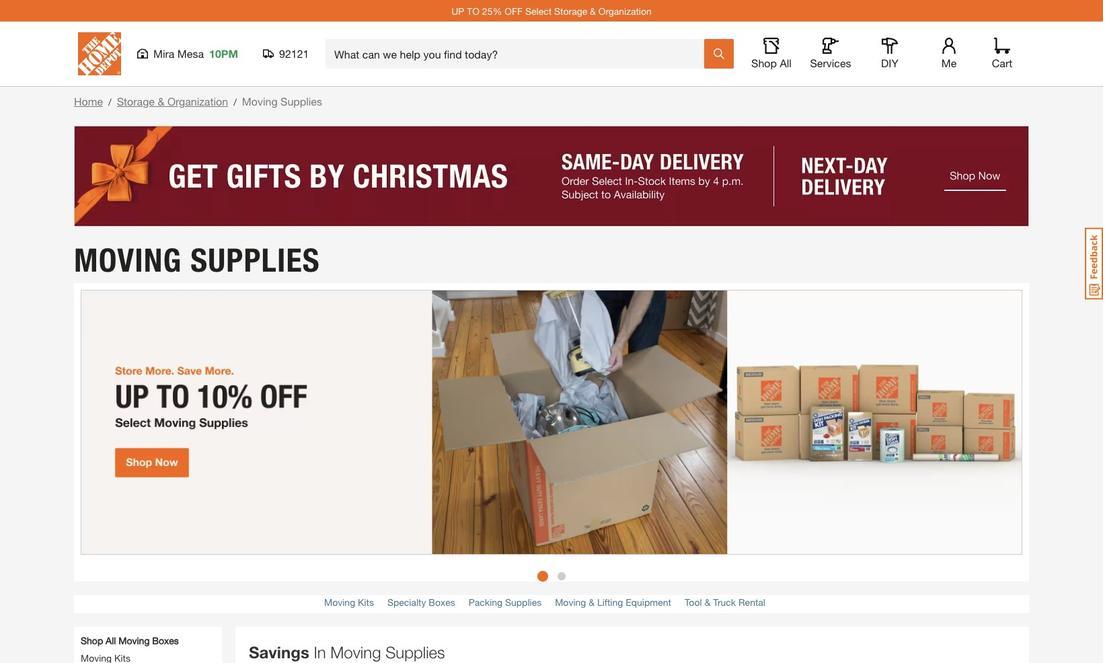 Task type: locate. For each thing, give the bounding box(es) containing it.
the home depot logo image
[[78, 32, 121, 75]]

sponsored banner image
[[74, 126, 1030, 227]]

0 horizontal spatial boxes
[[152, 635, 179, 647]]

shop all moving boxes link
[[81, 634, 179, 648]]

1 horizontal spatial all
[[780, 57, 792, 69]]

up to 25% off select storage & organization link
[[452, 5, 652, 16]]

0 horizontal spatial shop
[[81, 635, 103, 647]]

1 vertical spatial boxes
[[152, 635, 179, 647]]

1 horizontal spatial /
[[234, 96, 237, 108]]

to
[[467, 5, 480, 16]]

truck
[[713, 597, 736, 608]]

0 vertical spatial boxes
[[429, 597, 455, 608]]

1 / from the left
[[108, 96, 111, 108]]

home
[[74, 95, 103, 108]]

shop
[[752, 57, 777, 69], [81, 635, 103, 647]]

all
[[780, 57, 792, 69], [106, 635, 116, 647]]

2 / from the left
[[234, 96, 237, 108]]

savings
[[249, 643, 309, 662]]

1 vertical spatial all
[[106, 635, 116, 647]]

/ down '10pm'
[[234, 96, 237, 108]]

specialty
[[388, 597, 426, 608]]

storage
[[555, 5, 588, 16], [117, 95, 155, 108]]

specialty boxes link
[[388, 597, 455, 608]]

equipment
[[626, 597, 672, 608]]

/
[[108, 96, 111, 108], [234, 96, 237, 108]]

all inside 'link'
[[106, 635, 116, 647]]

shop inside 'link'
[[81, 635, 103, 647]]

diy
[[882, 57, 899, 69]]

& left lifting on the right bottom
[[589, 597, 595, 608]]

0 horizontal spatial organization
[[168, 95, 228, 108]]

tool & truck rental
[[685, 597, 766, 608]]

storage right select
[[555, 5, 588, 16]]

supplies
[[281, 95, 322, 108], [191, 241, 320, 280], [505, 597, 542, 608], [386, 643, 445, 662]]

moving
[[242, 95, 278, 108], [74, 241, 182, 280], [324, 597, 355, 608], [555, 597, 586, 608], [119, 635, 150, 647], [331, 643, 381, 662]]

mesa
[[178, 47, 204, 60]]

0 horizontal spatial storage
[[117, 95, 155, 108]]

storage right home link at the top left of page
[[117, 95, 155, 108]]

mira mesa 10pm
[[153, 47, 238, 60]]

storage & organization link
[[117, 95, 228, 108]]

1 vertical spatial storage
[[117, 95, 155, 108]]

/ right home
[[108, 96, 111, 108]]

1 horizontal spatial boxes
[[429, 597, 455, 608]]

1 vertical spatial shop
[[81, 635, 103, 647]]

&
[[590, 5, 596, 16], [158, 95, 165, 108], [589, 597, 595, 608], [705, 597, 711, 608]]

cart link
[[988, 38, 1018, 70]]

me
[[942, 57, 957, 69]]

& right select
[[590, 5, 596, 16]]

0 vertical spatial all
[[780, 57, 792, 69]]

moving & lifting equipment
[[555, 597, 672, 608]]

0 horizontal spatial /
[[108, 96, 111, 108]]

up
[[452, 5, 465, 16]]

0 vertical spatial shop
[[752, 57, 777, 69]]

all inside button
[[780, 57, 792, 69]]

shop for shop all moving boxes
[[81, 635, 103, 647]]

boxes
[[429, 597, 455, 608], [152, 635, 179, 647]]

92121 button
[[263, 47, 310, 61]]

shop inside button
[[752, 57, 777, 69]]

0 vertical spatial organization
[[599, 5, 652, 16]]

moving inside shop all moving boxes 'link'
[[119, 635, 150, 647]]

organization
[[599, 5, 652, 16], [168, 95, 228, 108]]

in
[[314, 643, 326, 662]]

0 horizontal spatial all
[[106, 635, 116, 647]]

specialty boxes
[[388, 597, 455, 608]]

0 vertical spatial storage
[[555, 5, 588, 16]]

1 horizontal spatial shop
[[752, 57, 777, 69]]

diy button
[[869, 38, 912, 70]]



Task type: vqa. For each thing, say whether or not it's contained in the screenshot.
top Boxes
yes



Task type: describe. For each thing, give the bounding box(es) containing it.
up to 25% off select storage & organization
[[452, 5, 652, 16]]

tool
[[685, 597, 702, 608]]

moving & lifting equipment link
[[555, 597, 672, 608]]

packing supplies
[[469, 597, 542, 608]]

packing
[[469, 597, 503, 608]]

home / storage & organization / moving supplies
[[74, 95, 322, 108]]

What can we help you find today? search field
[[334, 40, 704, 68]]

rental
[[739, 597, 766, 608]]

10pm
[[209, 47, 238, 60]]

moving kits link
[[324, 597, 374, 608]]

all for shop all
[[780, 57, 792, 69]]

winter savings image
[[81, 290, 1023, 555]]

feedback link image
[[1086, 227, 1104, 300]]

packing supplies link
[[469, 597, 542, 608]]

moving supplies
[[74, 241, 320, 280]]

92121
[[279, 47, 309, 60]]

& down mira
[[158, 95, 165, 108]]

all for shop all moving boxes
[[106, 635, 116, 647]]

boxes inside 'link'
[[152, 635, 179, 647]]

25%
[[482, 5, 502, 16]]

shop all moving boxes
[[81, 635, 179, 647]]

lifting
[[598, 597, 623, 608]]

1 vertical spatial organization
[[168, 95, 228, 108]]

mira
[[153, 47, 175, 60]]

services button
[[810, 38, 853, 70]]

me button
[[928, 38, 971, 70]]

1 horizontal spatial storage
[[555, 5, 588, 16]]

& right tool
[[705, 597, 711, 608]]

shop all button
[[750, 38, 793, 70]]

1 horizontal spatial organization
[[599, 5, 652, 16]]

shop all
[[752, 57, 792, 69]]

services
[[811, 57, 852, 69]]

select
[[526, 5, 552, 16]]

tool & truck rental link
[[685, 597, 766, 608]]

moving kits
[[324, 597, 374, 608]]

home link
[[74, 95, 103, 108]]

kits
[[358, 597, 374, 608]]

cart
[[992, 57, 1013, 69]]

savings in moving supplies
[[249, 643, 445, 662]]

off
[[505, 5, 523, 16]]

shop for shop all
[[752, 57, 777, 69]]



